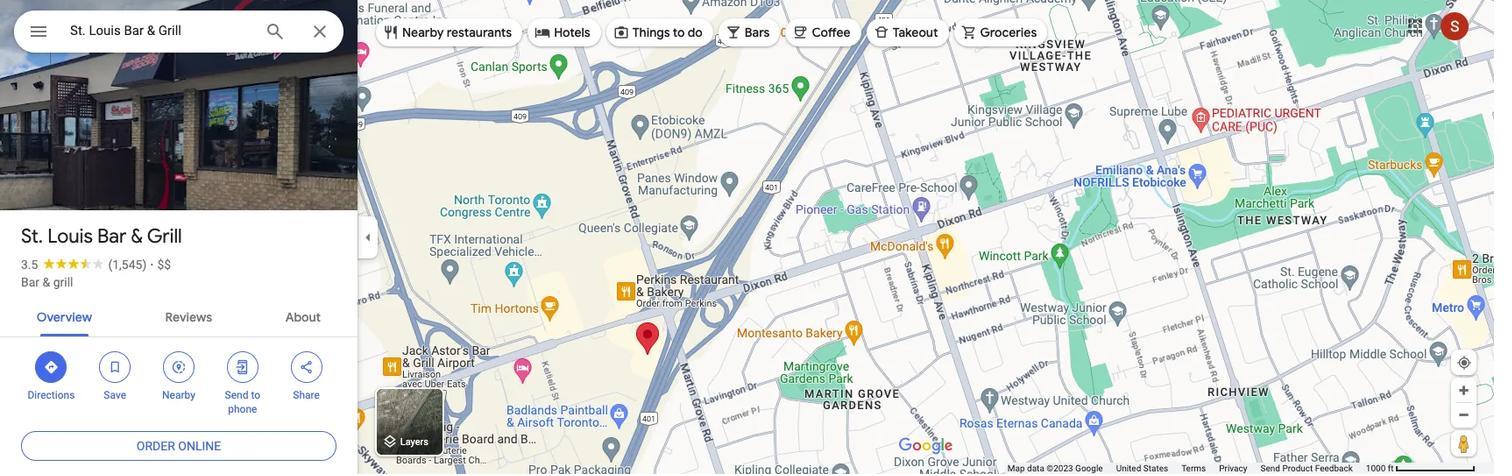 Task type: vqa. For each thing, say whether or not it's contained in the screenshot.


Task type: locate. For each thing, give the bounding box(es) containing it.
phone
[[228, 403, 257, 415]]

st. louis bar & grill main content
[[0, 0, 358, 474]]

terms
[[1181, 464, 1206, 473]]

to left do
[[673, 25, 685, 40]]

0 horizontal spatial to
[[251, 389, 260, 401]]

nearby down ""
[[162, 389, 195, 401]]

zoom out image
[[1457, 408, 1470, 421]]

1 vertical spatial send
[[1261, 464, 1280, 473]]

0 vertical spatial nearby
[[402, 25, 444, 40]]

to inside button
[[673, 25, 685, 40]]

0 vertical spatial bar
[[97, 224, 126, 249]]

actions for st. louis bar & grill region
[[0, 337, 358, 425]]

nearby restaurants
[[402, 25, 512, 40]]

St. Louis Bar & Grill field
[[14, 11, 344, 53]]

 button
[[14, 11, 63, 56]]

nearby inside actions for st. louis bar & grill region
[[162, 389, 195, 401]]

nearby
[[402, 25, 444, 40], [162, 389, 195, 401]]

0 horizontal spatial nearby
[[162, 389, 195, 401]]

tab list
[[0, 294, 358, 336]]

feedback
[[1315, 464, 1353, 473]]

footer containing map data ©2023 google
[[1008, 463, 1366, 474]]

show street view coverage image
[[1451, 430, 1477, 457]]

396 photos button
[[13, 166, 122, 197]]

None field
[[70, 20, 251, 41]]

bars button
[[718, 11, 780, 53]]

privacy
[[1219, 464, 1247, 473]]

restaurants
[[447, 25, 512, 40]]

send product feedback
[[1261, 464, 1353, 473]]

(1,545)
[[108, 258, 147, 272]]

things to do
[[632, 25, 703, 40]]

google maps element
[[0, 0, 1494, 474]]

nearby left restaurants
[[402, 25, 444, 40]]

bar down 3.5
[[21, 275, 40, 289]]

tab list containing overview
[[0, 294, 358, 336]]

send left product
[[1261, 464, 1280, 473]]

tab list inside the google maps element
[[0, 294, 358, 336]]

order
[[137, 439, 175, 453]]

to for phone
[[251, 389, 260, 401]]

louis
[[47, 224, 93, 249]]

footer
[[1008, 463, 1366, 474]]

· $$
[[150, 258, 171, 272]]

to inside send to phone
[[251, 389, 260, 401]]

nearby restaurants button
[[376, 11, 522, 53]]

google account: sheryl atherton  
(sheryl.atherton@adept.ai) image
[[1441, 12, 1469, 40]]

send
[[225, 389, 248, 401], [1261, 464, 1280, 473]]

takeout button
[[866, 11, 949, 53]]

data
[[1027, 464, 1044, 473]]

order online link
[[21, 425, 336, 467]]

1 horizontal spatial to
[[673, 25, 685, 40]]

product
[[1282, 464, 1313, 473]]

zoom in image
[[1457, 384, 1470, 397]]

bar
[[97, 224, 126, 249], [21, 275, 40, 289]]

send inside send to phone
[[225, 389, 248, 401]]

&
[[131, 224, 143, 249], [43, 275, 50, 289]]

send for send to phone
[[225, 389, 248, 401]]

map data ©2023 google
[[1008, 464, 1103, 473]]

nearby for nearby
[[162, 389, 195, 401]]

1 horizontal spatial nearby
[[402, 25, 444, 40]]

1000 ft
[[1366, 464, 1394, 473]]

overview button
[[23, 294, 106, 336]]

0 horizontal spatial bar
[[21, 275, 40, 289]]

0 horizontal spatial send
[[225, 389, 248, 401]]

hotels button
[[528, 11, 601, 53]]

send up the "phone"
[[225, 389, 248, 401]]

to
[[673, 25, 685, 40], [251, 389, 260, 401]]

0 vertical spatial to
[[673, 25, 685, 40]]

1 horizontal spatial bar
[[97, 224, 126, 249]]

1 vertical spatial &
[[43, 275, 50, 289]]

1 vertical spatial bar
[[21, 275, 40, 289]]

·
[[150, 258, 154, 272]]

things to do button
[[606, 11, 713, 53]]

do
[[688, 25, 703, 40]]

& inside button
[[43, 275, 50, 289]]

3.5 stars image
[[38, 258, 108, 269]]

to up the "phone"
[[251, 389, 260, 401]]

send inside button
[[1261, 464, 1280, 473]]

1 vertical spatial to
[[251, 389, 260, 401]]


[[43, 358, 59, 377]]

nearby inside nearby restaurants button
[[402, 25, 444, 40]]

1 horizontal spatial send
[[1261, 464, 1280, 473]]

0 vertical spatial &
[[131, 224, 143, 249]]

0 horizontal spatial &
[[43, 275, 50, 289]]

1000 ft button
[[1366, 464, 1476, 473]]

bars
[[745, 25, 770, 40]]

bar inside button
[[21, 275, 40, 289]]

 search field
[[14, 11, 344, 56]]

states
[[1143, 464, 1168, 473]]

1 vertical spatial nearby
[[162, 389, 195, 401]]

online
[[178, 439, 221, 453]]

bar & grill button
[[21, 273, 73, 291]]

bar up 1,545 reviews element
[[97, 224, 126, 249]]

0 vertical spatial send
[[225, 389, 248, 401]]

map
[[1008, 464, 1025, 473]]



Task type: describe. For each thing, give the bounding box(es) containing it.
1 horizontal spatial &
[[131, 224, 143, 249]]

st.
[[21, 224, 43, 249]]

overview
[[37, 309, 92, 325]]

coffee button
[[785, 11, 861, 53]]

directions
[[28, 389, 75, 401]]

groceries button
[[954, 11, 1047, 53]]

send for send product feedback
[[1261, 464, 1280, 473]]

send to phone
[[225, 389, 260, 415]]

united states
[[1116, 464, 1168, 473]]

reviews
[[165, 309, 212, 325]]

send product feedback button
[[1261, 463, 1353, 474]]

share
[[293, 389, 320, 401]]


[[28, 19, 49, 44]]


[[107, 358, 123, 377]]

photo of st. louis bar & grill image
[[0, 0, 358, 229]]

united
[[1116, 464, 1141, 473]]

google
[[1075, 464, 1103, 473]]

grill
[[53, 275, 73, 289]]


[[235, 358, 250, 377]]

collapse side panel image
[[358, 227, 378, 247]]

takeout
[[893, 25, 938, 40]]

footer inside the google maps element
[[1008, 463, 1366, 474]]

photos
[[72, 174, 115, 190]]

ft
[[1388, 464, 1394, 473]]

about button
[[271, 294, 335, 336]]

to for do
[[673, 25, 685, 40]]

about
[[285, 309, 321, 325]]

396 photos
[[45, 174, 115, 190]]

grill
[[147, 224, 182, 249]]

groceries
[[980, 25, 1037, 40]]

1,545 reviews element
[[108, 258, 147, 272]]

coffee
[[812, 25, 851, 40]]

terms button
[[1181, 463, 1206, 474]]

396
[[45, 174, 68, 190]]


[[298, 358, 314, 377]]

bar & grill
[[21, 275, 73, 289]]

order online
[[137, 439, 221, 453]]

layers
[[400, 437, 428, 448]]

privacy button
[[1219, 463, 1247, 474]]

things
[[632, 25, 670, 40]]

price: moderate element
[[157, 258, 171, 272]]

save
[[104, 389, 126, 401]]

©2023
[[1047, 464, 1073, 473]]

show your location image
[[1456, 355, 1472, 371]]

nearby for nearby restaurants
[[402, 25, 444, 40]]

none field inside 'st. louis bar & grill' field
[[70, 20, 251, 41]]


[[171, 358, 187, 377]]

3.5
[[21, 258, 38, 272]]

hotels
[[554, 25, 590, 40]]

1000
[[1366, 464, 1386, 473]]

st. louis bar & grill
[[21, 224, 182, 249]]

reviews button
[[151, 294, 226, 336]]

$$
[[157, 258, 171, 272]]

united states button
[[1116, 463, 1168, 474]]



